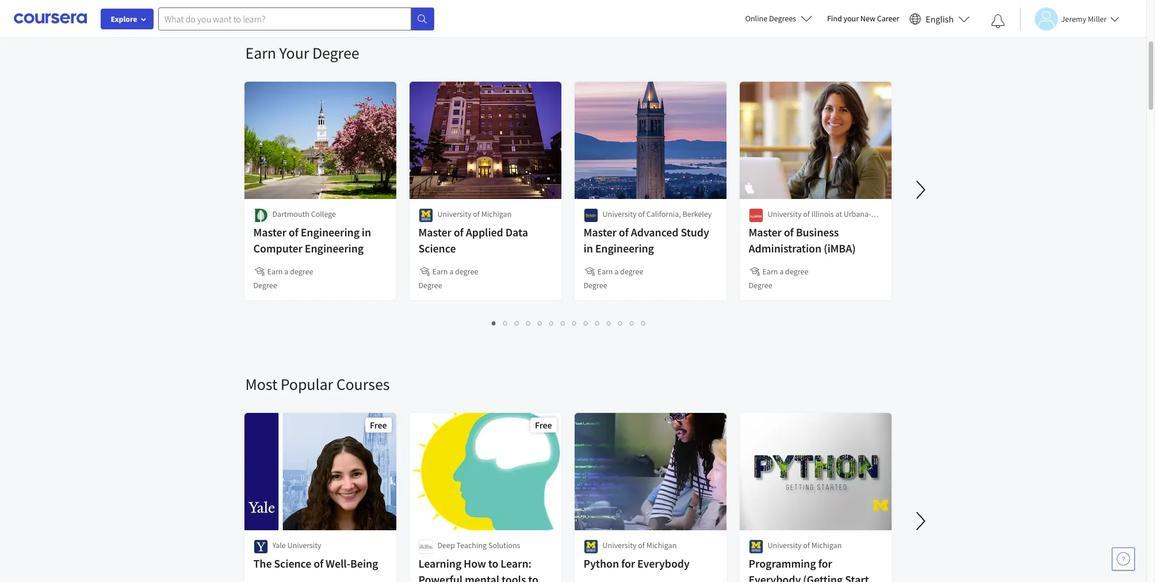 Task type: vqa. For each thing, say whether or not it's contained in the screenshot.
How
yes



Task type: locate. For each thing, give the bounding box(es) containing it.
illinois
[[812, 209, 834, 219]]

a for computer
[[285, 267, 289, 277]]

michigan for python
[[647, 541, 677, 551]]

university of california, berkeley
[[603, 209, 712, 219]]

3 a from the left
[[615, 267, 619, 277]]

yale
[[273, 541, 286, 551]]

1 free from the left
[[370, 420, 387, 431]]

What do you want to learn? text field
[[158, 7, 412, 30]]

everybody
[[638, 557, 690, 571], [749, 573, 801, 583]]

degree
[[313, 43, 359, 63], [254, 280, 277, 291], [419, 280, 442, 291], [584, 280, 608, 291], [749, 280, 773, 291]]

career
[[878, 13, 900, 24]]

free
[[370, 420, 387, 431], [535, 420, 552, 431]]

degree for in
[[621, 267, 644, 277]]

1 horizontal spatial everybody
[[749, 573, 801, 583]]

2 horizontal spatial university of michigan
[[768, 541, 842, 551]]

5 button
[[535, 317, 546, 330]]

9 button
[[581, 317, 592, 330]]

13 button
[[627, 317, 640, 330]]

degree down master of advanced study in engineering
[[621, 267, 644, 277]]

degree for computer
[[290, 267, 313, 277]]

a down master of advanced study in engineering
[[615, 267, 619, 277]]

of left well-
[[314, 557, 324, 571]]

1 for from the left
[[622, 557, 636, 571]]

mental
[[465, 573, 500, 583]]

0 vertical spatial in
[[362, 225, 371, 239]]

earn your degree
[[246, 43, 359, 63]]

of left advanced
[[619, 225, 629, 239]]

1 master from the left
[[254, 225, 287, 239]]

3 button
[[512, 317, 523, 330]]

0 horizontal spatial free
[[370, 420, 387, 431]]

degrees
[[770, 13, 797, 24]]

for
[[622, 557, 636, 571], [819, 557, 833, 571]]

2 earn a degree from the left
[[433, 267, 479, 277]]

1 earn a degree from the left
[[267, 267, 313, 277]]

university of michigan up 'applied'
[[438, 209, 512, 219]]

a down master of applied data science
[[450, 267, 454, 277]]

free for learning how to learn: powerful mental tools t
[[535, 420, 552, 431]]

earn for master of engineering in computer engineering
[[267, 267, 283, 277]]

engineering inside master of advanced study in engineering
[[596, 241, 654, 256]]

earn a degree down master of applied data science
[[433, 267, 479, 277]]

everybody inside programming for everybody (getting starte
[[749, 573, 801, 583]]

of
[[473, 209, 480, 219], [639, 209, 645, 219], [804, 209, 811, 219], [289, 225, 299, 239], [454, 225, 464, 239], [619, 225, 629, 239], [784, 225, 794, 239], [639, 541, 645, 551], [804, 541, 811, 551], [314, 557, 324, 571]]

3
[[515, 318, 520, 329]]

degree
[[290, 267, 313, 277], [455, 267, 479, 277], [621, 267, 644, 277], [786, 267, 809, 277]]

in inside master of advanced study in engineering
[[584, 241, 593, 256]]

degree down master of engineering in computer engineering
[[290, 267, 313, 277]]

in
[[362, 225, 371, 239], [584, 241, 593, 256]]

1 a from the left
[[285, 267, 289, 277]]

of inside master of advanced study in engineering
[[619, 225, 629, 239]]

science inside most popular courses carousel element
[[274, 557, 312, 571]]

master down university of michigan icon
[[419, 225, 452, 239]]

2 free from the left
[[535, 420, 552, 431]]

master down university of illinois at urbana-champaign image
[[749, 225, 782, 239]]

a
[[285, 267, 289, 277], [450, 267, 454, 277], [615, 267, 619, 277], [780, 267, 784, 277]]

online
[[746, 13, 768, 24]]

14 button
[[638, 317, 651, 330]]

11 button
[[604, 317, 617, 330]]

university inside university of illinois at urbana- champaign
[[768, 209, 802, 219]]

1 vertical spatial list
[[246, 317, 893, 330]]

a down administration
[[780, 267, 784, 277]]

list
[[246, 0, 902, 5], [246, 317, 893, 330]]

earn
[[246, 43, 276, 63], [267, 267, 283, 277], [433, 267, 448, 277], [598, 267, 613, 277], [763, 267, 779, 277]]

3 master from the left
[[584, 225, 617, 239]]

0 horizontal spatial everybody
[[638, 557, 690, 571]]

1 horizontal spatial university of michigan
[[603, 541, 677, 551]]

earn down administration
[[763, 267, 779, 277]]

university for programming for everybody (getting starte
[[768, 541, 802, 551]]

4 degree from the left
[[786, 267, 809, 277]]

2 master from the left
[[419, 225, 452, 239]]

popular
[[281, 374, 333, 395]]

the science of well-being
[[254, 557, 378, 571]]

university up programming
[[768, 541, 802, 551]]

(getting
[[804, 573, 843, 583]]

tools
[[502, 573, 526, 583]]

master inside master of engineering in computer engineering
[[254, 225, 287, 239]]

of inside master of engineering in computer engineering
[[289, 225, 299, 239]]

4
[[527, 318, 531, 329]]

master down university of california, berkeley image
[[584, 225, 617, 239]]

4 earn a degree from the left
[[763, 267, 809, 277]]

for right 'python' at the right of the page
[[622, 557, 636, 571]]

1 degree from the left
[[290, 267, 313, 277]]

for for programming
[[819, 557, 833, 571]]

1 vertical spatial science
[[274, 557, 312, 571]]

None search field
[[158, 7, 435, 30]]

6
[[550, 318, 554, 329]]

0 horizontal spatial michigan
[[482, 209, 512, 219]]

the
[[254, 557, 272, 571]]

earn down master of applied data science
[[433, 267, 448, 277]]

2 for from the left
[[819, 557, 833, 571]]

programming for everybody (getting starte
[[749, 557, 882, 583]]

english
[[926, 13, 954, 24]]

master up computer
[[254, 225, 287, 239]]

explore
[[111, 14, 137, 24]]

master of engineering in computer engineering
[[254, 225, 371, 256]]

science down "yale university"
[[274, 557, 312, 571]]

degree down administration
[[786, 267, 809, 277]]

michigan up python for everybody
[[647, 541, 677, 551]]

science
[[419, 241, 456, 256], [274, 557, 312, 571]]

online degrees
[[746, 13, 797, 24]]

0 horizontal spatial science
[[274, 557, 312, 571]]

earn up 11 button
[[598, 267, 613, 277]]

university right university of california, berkeley image
[[603, 209, 637, 219]]

earn a degree down administration
[[763, 267, 809, 277]]

1 horizontal spatial free
[[535, 420, 552, 431]]

university up python for everybody
[[603, 541, 637, 551]]

0 vertical spatial list
[[246, 0, 902, 5]]

michigan for programming
[[812, 541, 842, 551]]

university up champaign
[[768, 209, 802, 219]]

university of michigan for python
[[603, 541, 677, 551]]

10
[[596, 318, 605, 329]]

1 horizontal spatial science
[[419, 241, 456, 256]]

michigan up programming for everybody (getting starte
[[812, 541, 842, 551]]

university for master of business administration (imba)
[[768, 209, 802, 219]]

(imba)
[[824, 241, 856, 256]]

1 vertical spatial in
[[584, 241, 593, 256]]

engineering
[[301, 225, 360, 239], [305, 241, 364, 256], [596, 241, 654, 256]]

0 horizontal spatial in
[[362, 225, 371, 239]]

a down computer
[[285, 267, 289, 277]]

university
[[438, 209, 472, 219], [603, 209, 637, 219], [768, 209, 802, 219], [288, 541, 322, 551], [603, 541, 637, 551], [768, 541, 802, 551]]

university right university of michigan icon
[[438, 209, 472, 219]]

science down university of michigan icon
[[419, 241, 456, 256]]

8 button
[[569, 317, 581, 330]]

michigan inside 'earn your degree carousel' element
[[482, 209, 512, 219]]

2 horizontal spatial michigan
[[812, 541, 842, 551]]

1 list from the top
[[246, 0, 902, 5]]

earn a degree
[[267, 267, 313, 277], [433, 267, 479, 277], [598, 267, 644, 277], [763, 267, 809, 277]]

university of michigan image
[[419, 208, 433, 223]]

10 11 12 13 14
[[596, 318, 651, 329]]

degree for master of business administration (imba)
[[749, 280, 773, 291]]

jeremy
[[1062, 14, 1087, 24]]

for up (getting at the bottom of page
[[819, 557, 833, 571]]

most popular courses carousel element
[[240, 340, 1156, 583]]

2 university of michigan image from the left
[[749, 540, 764, 554]]

deep
[[438, 541, 455, 551]]

0 horizontal spatial university of michigan
[[438, 209, 512, 219]]

of left 'applied'
[[454, 225, 464, 239]]

master inside master of business administration (imba)
[[749, 225, 782, 239]]

of up python for everybody
[[639, 541, 645, 551]]

university of michigan image up programming
[[749, 540, 764, 554]]

university of michigan image up 'python' at the right of the page
[[584, 540, 598, 554]]

3 earn a degree from the left
[[598, 267, 644, 277]]

master for master of applied data science
[[419, 225, 452, 239]]

of inside university of illinois at urbana- champaign
[[804, 209, 811, 219]]

0 vertical spatial everybody
[[638, 557, 690, 571]]

degree down master of applied data science
[[455, 267, 479, 277]]

everybody for python for everybody
[[638, 557, 690, 571]]

earn a degree down master of advanced study in engineering
[[598, 267, 644, 277]]

how
[[464, 557, 486, 571]]

university of michigan up programming for everybody (getting starte
[[768, 541, 842, 551]]

master inside master of advanced study in engineering
[[584, 225, 617, 239]]

of up administration
[[784, 225, 794, 239]]

new
[[861, 13, 876, 24]]

everybody for programming for everybody (getting starte
[[749, 573, 801, 583]]

of down the dartmouth
[[289, 225, 299, 239]]

michigan up 'applied'
[[482, 209, 512, 219]]

2 list from the top
[[246, 317, 893, 330]]

earn a degree down computer
[[267, 267, 313, 277]]

0 vertical spatial science
[[419, 241, 456, 256]]

university up 'the science of well-being' on the bottom left of the page
[[288, 541, 322, 551]]

1 vertical spatial everybody
[[749, 573, 801, 583]]

deep teaching solutions
[[438, 541, 521, 551]]

2 degree from the left
[[455, 267, 479, 277]]

earn down computer
[[267, 267, 283, 277]]

4 a from the left
[[780, 267, 784, 277]]

most
[[246, 374, 278, 395]]

university of michigan
[[438, 209, 512, 219], [603, 541, 677, 551], [768, 541, 842, 551]]

find your new career
[[828, 13, 900, 24]]

free for the science of well-being
[[370, 420, 387, 431]]

master inside master of applied data science
[[419, 225, 452, 239]]

python for everybody
[[584, 557, 690, 571]]

1 university of michigan image from the left
[[584, 540, 598, 554]]

of left illinois
[[804, 209, 811, 219]]

1 horizontal spatial for
[[819, 557, 833, 571]]

master for master of advanced study in engineering
[[584, 225, 617, 239]]

next slide image
[[908, 508, 935, 535]]

berkeley
[[683, 209, 712, 219]]

university of michigan image
[[584, 540, 598, 554], [749, 540, 764, 554]]

1 horizontal spatial michigan
[[647, 541, 677, 551]]

engineering for in
[[596, 241, 654, 256]]

university of michigan up python for everybody
[[603, 541, 677, 551]]

michigan
[[482, 209, 512, 219], [647, 541, 677, 551], [812, 541, 842, 551]]

show notifications image
[[992, 14, 1006, 28]]

college
[[311, 209, 336, 219]]

3 degree from the left
[[621, 267, 644, 277]]

for inside programming for everybody (getting starte
[[819, 557, 833, 571]]

2 a from the left
[[450, 267, 454, 277]]

list containing 1
[[246, 317, 893, 330]]

1 horizontal spatial university of michigan image
[[749, 540, 764, 554]]

master
[[254, 225, 287, 239], [419, 225, 452, 239], [584, 225, 617, 239], [749, 225, 782, 239]]

4 master from the left
[[749, 225, 782, 239]]

computer
[[254, 241, 303, 256]]

0 horizontal spatial university of michigan image
[[584, 540, 598, 554]]

university of michigan inside 'earn your degree carousel' element
[[438, 209, 512, 219]]

1 horizontal spatial in
[[584, 241, 593, 256]]

at
[[836, 209, 843, 219]]

0 horizontal spatial for
[[622, 557, 636, 571]]



Task type: describe. For each thing, give the bounding box(es) containing it.
champaign
[[768, 220, 807, 231]]

being
[[351, 557, 378, 571]]

10 button
[[592, 317, 605, 330]]

university of michigan for master
[[438, 209, 512, 219]]

online degrees button
[[737, 6, 822, 31]]

7 button
[[558, 317, 569, 330]]

miller
[[1089, 14, 1108, 24]]

6 button
[[546, 317, 558, 330]]

teaching
[[457, 541, 487, 551]]

degree for master of engineering in computer engineering
[[254, 280, 277, 291]]

find
[[828, 13, 843, 24]]

1 button
[[489, 317, 500, 330]]

a for in
[[615, 267, 619, 277]]

8
[[573, 318, 577, 329]]

courses
[[337, 374, 390, 395]]

english button
[[906, 0, 975, 37]]

earn for master of advanced study in engineering
[[598, 267, 613, 277]]

dartmouth college
[[273, 209, 336, 219]]

for for python
[[622, 557, 636, 571]]

degree for science
[[455, 267, 479, 277]]

your
[[279, 43, 309, 63]]

to
[[489, 557, 499, 571]]

coursera image
[[14, 9, 87, 28]]

of up programming for everybody (getting starte
[[804, 541, 811, 551]]

earn a degree for (imba)
[[763, 267, 809, 277]]

university of illinois at urbana-champaign image
[[749, 208, 764, 223]]

learning
[[419, 557, 462, 571]]

master of advanced study in engineering
[[584, 225, 710, 256]]

find your new career link
[[822, 12, 906, 26]]

master of business administration (imba)
[[749, 225, 856, 256]]

14
[[642, 318, 651, 329]]

solutions
[[489, 541, 521, 551]]

engineering for computer
[[305, 241, 364, 256]]

earn for master of business administration (imba)
[[763, 267, 779, 277]]

degree for (imba)
[[786, 267, 809, 277]]

university for master of advanced study in engineering
[[603, 209, 637, 219]]

a for (imba)
[[780, 267, 784, 277]]

science inside master of applied data science
[[419, 241, 456, 256]]

in inside master of engineering in computer engineering
[[362, 225, 371, 239]]

2
[[504, 318, 508, 329]]

earn for master of applied data science
[[433, 267, 448, 277]]

learning how to learn: powerful mental tools t
[[419, 557, 539, 583]]

deep teaching solutions image
[[419, 540, 433, 554]]

university of california, berkeley image
[[584, 208, 598, 223]]

master for master of business administration (imba)
[[749, 225, 782, 239]]

jeremy miller
[[1062, 14, 1108, 24]]

your
[[844, 13, 860, 24]]

administration
[[749, 241, 822, 256]]

of left the california,
[[639, 209, 645, 219]]

explore button
[[101, 9, 154, 29]]

degree for master of applied data science
[[419, 280, 442, 291]]

python
[[584, 557, 619, 571]]

university for python for everybody
[[603, 541, 637, 551]]

university for master of applied data science
[[438, 209, 472, 219]]

university of michigan image for python
[[584, 540, 598, 554]]

programming
[[749, 557, 817, 571]]

most popular courses
[[246, 374, 390, 395]]

of inside master of business administration (imba)
[[784, 225, 794, 239]]

earn left your
[[246, 43, 276, 63]]

12 button
[[615, 317, 628, 330]]

california,
[[647, 209, 682, 219]]

learn:
[[501, 557, 532, 571]]

9
[[584, 318, 589, 329]]

study
[[681, 225, 710, 239]]

michigan for master
[[482, 209, 512, 219]]

applied
[[466, 225, 504, 239]]

earn a degree for in
[[598, 267, 644, 277]]

a for science
[[450, 267, 454, 277]]

earn your degree carousel element
[[240, 8, 1156, 340]]

master of applied data science
[[419, 225, 528, 256]]

university of illinois at urbana- champaign
[[768, 209, 872, 231]]

4 button
[[523, 317, 535, 330]]

university of michigan for programming
[[768, 541, 842, 551]]

dartmouth
[[273, 209, 310, 219]]

yale university
[[273, 541, 322, 551]]

jeremy miller button
[[1021, 7, 1120, 30]]

11
[[607, 318, 617, 329]]

business
[[797, 225, 840, 239]]

next slide image
[[908, 176, 935, 204]]

earn a degree for science
[[433, 267, 479, 277]]

well-
[[326, 557, 351, 571]]

powerful
[[419, 573, 463, 583]]

urbana-
[[844, 209, 872, 219]]

7
[[561, 318, 566, 329]]

12
[[619, 318, 628, 329]]

2 button
[[500, 317, 512, 330]]

earn a degree for computer
[[267, 267, 313, 277]]

5
[[538, 318, 543, 329]]

advanced
[[631, 225, 679, 239]]

data
[[506, 225, 528, 239]]

list inside 'earn your degree carousel' element
[[246, 317, 893, 330]]

of up 'applied'
[[473, 209, 480, 219]]

university of michigan image for programming
[[749, 540, 764, 554]]

yale university image
[[254, 540, 268, 554]]

13
[[630, 318, 640, 329]]

1
[[492, 318, 497, 329]]

dartmouth college image
[[254, 208, 268, 223]]

master for master of engineering in computer engineering
[[254, 225, 287, 239]]

help center image
[[1117, 553, 1131, 566]]

degree for master of advanced study in engineering
[[584, 280, 608, 291]]

of inside master of applied data science
[[454, 225, 464, 239]]



